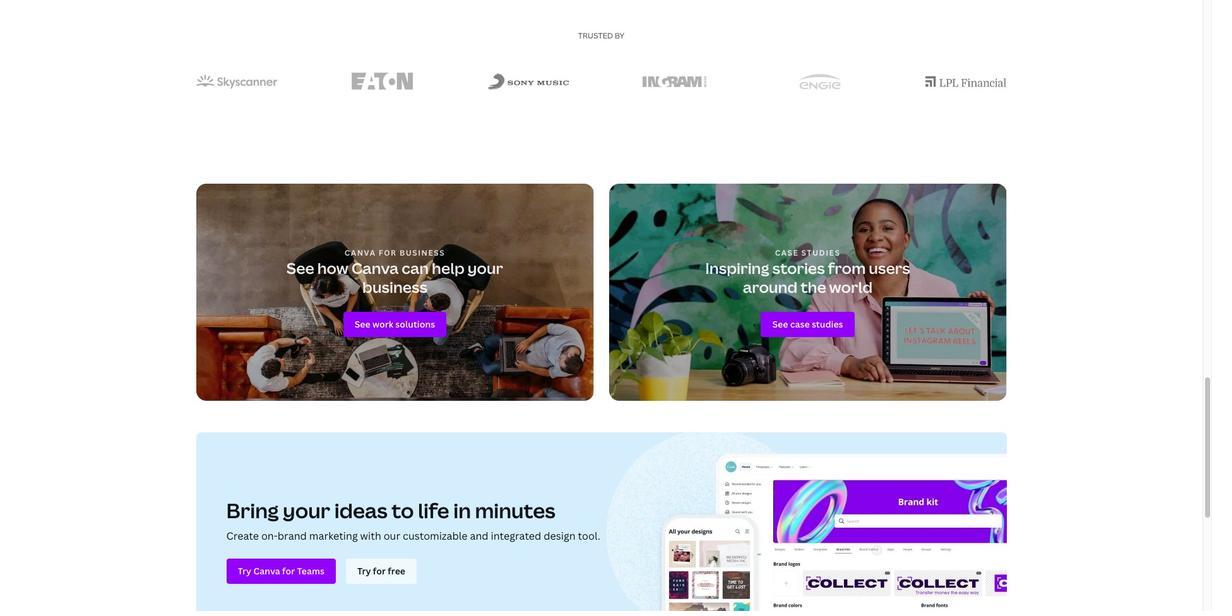 Task type: locate. For each thing, give the bounding box(es) containing it.
tool.
[[578, 529, 601, 543]]

1 vertical spatial business
[[362, 277, 428, 298]]

business right "for"
[[400, 248, 445, 259]]

help
[[432, 258, 465, 279]]

canva for business see how canva can help your business
[[287, 248, 503, 298]]

1 horizontal spatial your
[[468, 258, 503, 279]]

1 vertical spatial your
[[283, 497, 330, 524]]

your inside the bring your ideas to life in minutes create on-brand marketing with our customizable and integrated design tool.
[[283, 497, 330, 524]]

our
[[384, 529, 400, 543]]

and
[[470, 529, 489, 543]]

eaton image
[[352, 73, 413, 91]]

case studies inspiring stories from users around the world
[[706, 248, 910, 298]]

0 vertical spatial business
[[400, 248, 445, 259]]

0 horizontal spatial your
[[283, 497, 330, 524]]

can
[[402, 258, 429, 279]]

canva
[[345, 248, 376, 259], [352, 258, 399, 279]]

integrated
[[491, 529, 542, 543]]

bring your ideas to life in minutes create on-brand marketing with our customizable and integrated design tool.
[[226, 497, 601, 543]]

business down "for"
[[362, 277, 428, 298]]

your
[[468, 258, 503, 279], [283, 497, 330, 524]]

trusted
[[578, 30, 613, 41]]

with
[[360, 529, 381, 543]]

your right 'help'
[[468, 258, 503, 279]]

trusted by
[[578, 30, 625, 41]]

lpl financial image
[[926, 76, 1007, 87]]

0 vertical spatial your
[[468, 258, 503, 279]]

business
[[400, 248, 445, 259], [362, 277, 428, 298]]

marketing
[[309, 529, 358, 543]]

sony music image
[[488, 73, 569, 90]]

in
[[454, 497, 471, 524]]

create
[[226, 529, 259, 543]]

case
[[775, 248, 799, 259]]

your up 'brand'
[[283, 497, 330, 524]]



Task type: describe. For each thing, give the bounding box(es) containing it.
skyscanner image
[[196, 75, 277, 88]]

users
[[869, 258, 910, 279]]

canva left "for"
[[345, 248, 376, 259]]

studies
[[802, 248, 841, 259]]

engie image
[[800, 74, 841, 89]]

the
[[801, 277, 826, 298]]

inspiring
[[706, 258, 770, 279]]

from
[[828, 258, 866, 279]]

ingram miro image
[[643, 77, 706, 87]]

on-
[[261, 529, 278, 543]]

world
[[830, 277, 873, 298]]

minutes
[[475, 497, 556, 524]]

bring
[[226, 497, 279, 524]]

for
[[379, 248, 397, 259]]

see
[[287, 258, 314, 279]]

your inside canva for business see how canva can help your business
[[468, 258, 503, 279]]

around
[[743, 277, 798, 298]]

how
[[317, 258, 349, 279]]

by
[[615, 30, 625, 41]]

life
[[418, 497, 449, 524]]

customizable
[[403, 529, 468, 543]]

brand
[[278, 529, 307, 543]]

stories
[[773, 258, 825, 279]]

ideas
[[335, 497, 388, 524]]

canva left can
[[352, 258, 399, 279]]

design
[[544, 529, 576, 543]]

to
[[392, 497, 414, 524]]



Task type: vqa. For each thing, say whether or not it's contained in the screenshot.
top your
yes



